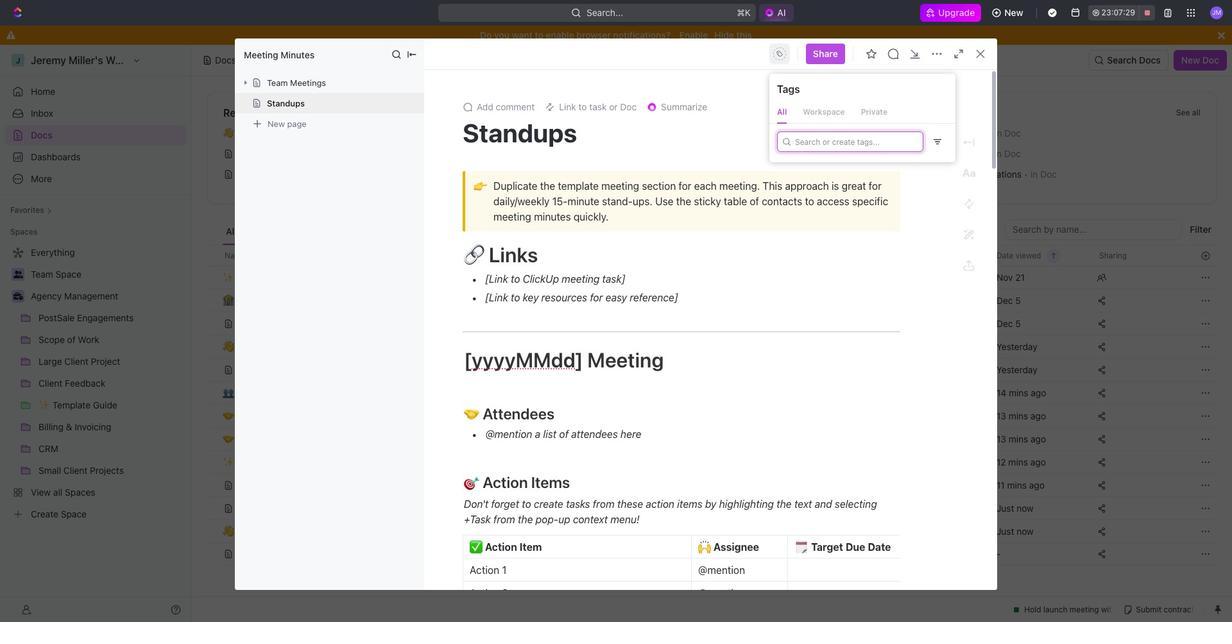 Task type: vqa. For each thing, say whether or not it's contained in the screenshot.
NEW for New
yes



Task type: locate. For each thing, give the bounding box(es) containing it.
1 now from the top
[[1017, 503, 1034, 514]]

1 see all from the left
[[496, 108, 521, 117]]

ago for the "11 mins ago" 'row'
[[1029, 480, 1045, 491]]

january down created by me
[[921, 128, 954, 139]]

in up january 1, 2021 • in doc
[[995, 128, 1002, 139]]

of inside 🤝 attendees @mention a list of attendees here
[[559, 429, 569, 440]]

1 horizontal spatial date
[[997, 251, 1014, 260]]

date right due
[[868, 542, 891, 553]]

0 horizontal spatial see
[[496, 108, 510, 117]]

new right search docs on the top right of page
[[1181, 55, 1200, 65]]

action
[[483, 474, 528, 492], [485, 542, 517, 553], [470, 565, 499, 576], [470, 588, 499, 599]]

table
[[207, 245, 1217, 567]]

new doc button
[[1174, 50, 1227, 71]]

standups up new page at the left
[[267, 98, 305, 108]]

ago inside 'row'
[[1029, 480, 1045, 491]]

1 horizontal spatial of
[[658, 434, 667, 444]]

client for client 2 project
[[630, 549, 654, 560]]

1 horizontal spatial see
[[1176, 108, 1190, 117]]

agency right business time image
[[31, 291, 62, 302]]

workspace left assigned
[[379, 226, 427, 237]]

welcome! • in agency management
[[241, 128, 389, 139]]

13 mins ago down the 14 mins ago
[[997, 410, 1046, 421]]

all down tags
[[777, 107, 787, 117]]

12
[[997, 457, 1006, 468]]

1 just now from the top
[[997, 503, 1034, 514]]

1 vertical spatial 17
[[913, 549, 922, 560]]

0 horizontal spatial 1
[[502, 565, 507, 576]]

0 horizontal spatial workspace
[[379, 226, 427, 237]]

0 horizontal spatial see all button
[[491, 105, 526, 121]]

mins
[[1009, 387, 1029, 398], [1009, 410, 1028, 421], [1009, 434, 1028, 444], [1009, 457, 1028, 468], [1007, 480, 1027, 491]]

0 vertical spatial favorites
[[563, 107, 608, 119]]

meeting up team
[[244, 49, 278, 60]]

highlighting
[[719, 499, 774, 510]]

dec inside dec 5 cell
[[894, 318, 910, 329]]

1 vertical spatial from
[[493, 514, 515, 526]]

by inside don't forget to create tasks from these action items by highlighting the text and selecting +task from the pop-up context menu!
[[705, 499, 717, 510]]

0 vertical spatial just now
[[997, 503, 1034, 514]]

1 vertical spatial 2021
[[965, 148, 986, 159]]

mins right 12
[[1009, 457, 1028, 468]]

0 horizontal spatial from
[[493, 514, 515, 526]]

2 yesterday from the top
[[997, 364, 1038, 375]]

project left the 🙌
[[664, 549, 693, 560]]

the right use
[[676, 196, 691, 207]]

ago down the 14 mins ago
[[1031, 410, 1046, 421]]

13 mins ago row
[[207, 403, 1217, 429]]

2 see from the left
[[1176, 108, 1190, 117]]

for left each
[[679, 180, 692, 192]]

mins right 14
[[1009, 387, 1029, 398]]

1 down ✅ action item
[[502, 565, 507, 576]]

docs
[[215, 55, 236, 65], [1139, 55, 1161, 65], [31, 130, 52, 141]]

to right forget
[[522, 499, 531, 510]]

0 vertical spatial yesterday
[[997, 341, 1038, 352]]

12 mins ago
[[997, 457, 1046, 468]]

by
[[945, 107, 956, 119], [705, 499, 717, 510]]

10 row from the top
[[207, 542, 1217, 567]]

0 horizontal spatial favorites
[[10, 205, 44, 215]]

yesterday
[[997, 341, 1038, 352], [997, 364, 1038, 375]]

forget
[[491, 499, 519, 510]]

mins inside row
[[1009, 410, 1028, 421]]

see all for recent
[[496, 108, 521, 117]]

2 13 mins ago from the top
[[997, 434, 1046, 444]]

0 vertical spatial 13 mins ago
[[997, 410, 1046, 421]]

2 just from the top
[[997, 526, 1014, 537]]

now
[[1017, 503, 1034, 514], [1017, 526, 1034, 537]]

0 vertical spatial date
[[997, 251, 1014, 260]]

🙌 assignee
[[698, 542, 759, 553]]

client down menu!
[[630, 549, 654, 560]]

management
[[334, 128, 389, 139], [64, 291, 118, 302], [663, 341, 717, 352], [663, 526, 717, 537]]

1 17 from the top
[[913, 526, 922, 537]]

project down the "11 mins ago" 'row'
[[663, 503, 692, 514]]

mins for the "11 mins ago" 'row'
[[1007, 480, 1027, 491]]

mins up 12 mins ago
[[1009, 434, 1028, 444]]

up
[[558, 514, 570, 526]]

by left me
[[945, 107, 956, 119]]

5 for 'row' containing dec 5
[[1016, 318, 1021, 329]]

ago down 12 mins ago
[[1029, 480, 1045, 491]]

docs inside sidebar navigation
[[31, 130, 52, 141]]

2 down don't forget to create tasks from these action items by highlighting the text and selecting +task from the pop-up context menu!
[[656, 549, 661, 560]]

just now
[[997, 503, 1034, 514], [997, 526, 1034, 537]]

nov 21
[[997, 272, 1025, 283]]

doc inside button
[[1203, 55, 1219, 65]]

1 yesterday from the top
[[997, 341, 1038, 352]]

new button
[[987, 3, 1031, 23]]

ago for 14 mins ago row
[[1031, 387, 1046, 398]]

template
[[558, 180, 599, 192]]

meeting for template
[[602, 180, 639, 192]]

add
[[477, 101, 493, 112]]

1 horizontal spatial meeting
[[588, 348, 664, 372]]

table
[[724, 196, 747, 207]]

tags
[[777, 83, 800, 95]]

of right list on the bottom of the page
[[559, 429, 569, 440]]

1 vertical spatial january
[[921, 148, 954, 159]]

2 horizontal spatial docs
[[1139, 55, 1161, 65]]

1 vertical spatial meeting
[[494, 211, 531, 223]]

0 horizontal spatial meeting
[[244, 49, 278, 60]]

0 vertical spatial now
[[1017, 503, 1034, 514]]

0 vertical spatial client
[[630, 503, 654, 514]]

6 row from the top
[[207, 357, 1217, 383]]

action right ✅ at the left
[[485, 542, 517, 553]]

row containing name
[[207, 245, 1217, 266]]

meeting minutes
[[244, 49, 315, 60]]

1 horizontal spatial from
[[593, 499, 615, 510]]

1 row from the top
[[207, 245, 1217, 266]]

• right welcome!
[[285, 128, 289, 138]]

workspace button
[[376, 220, 430, 245]]

text
[[794, 499, 812, 510]]

13 up 12
[[997, 434, 1006, 444]]

1 13 from the top
[[997, 410, 1006, 421]]

now for client 1 project
[[1017, 503, 1034, 514]]

1 13 mins ago from the top
[[997, 410, 1046, 421]]

1 vertical spatial [link
[[485, 292, 508, 304]]

7 row from the top
[[207, 426, 1217, 452]]

see down new doc button
[[1176, 108, 1190, 117]]

dec
[[997, 295, 1013, 306], [894, 318, 910, 329], [997, 318, 1013, 329]]

0 vertical spatial just
[[997, 503, 1014, 514]]

share
[[813, 48, 838, 59]]

1 vertical spatial @mention
[[698, 565, 745, 576]]

tab list containing all
[[223, 220, 530, 245]]

of right table
[[750, 196, 759, 207]]

date
[[997, 251, 1014, 260], [868, 542, 891, 553]]

2 row from the top
[[207, 265, 1217, 290]]

2 vertical spatial new
[[268, 118, 285, 129]]

just now for client 1 project
[[997, 503, 1034, 514]]

1 see from the left
[[496, 108, 510, 117]]

0 horizontal spatial all
[[226, 226, 237, 237]]

hide
[[715, 30, 734, 40]]

0 vertical spatial 13
[[997, 410, 1006, 421]]

1 right these
[[656, 503, 660, 514]]

ago up 11 mins ago
[[1031, 457, 1046, 468]]

0 vertical spatial from
[[593, 499, 615, 510]]

business time image
[[13, 293, 23, 300]]

2 see all from the left
[[1176, 108, 1201, 117]]

[yyyymmdd]
[[464, 348, 583, 372]]

page
[[287, 118, 307, 129]]

0 horizontal spatial 2
[[502, 588, 508, 599]]

1 client from the top
[[630, 503, 654, 514]]

• inside january 1, 2021 • in doc
[[988, 149, 992, 159]]

mins right 11
[[1007, 480, 1027, 491]]

scope
[[630, 434, 656, 444]]

meeting
[[244, 49, 278, 60], [588, 348, 664, 372]]

dashboards
[[31, 151, 81, 162]]

docs right search
[[1139, 55, 1161, 65]]

row containing scope of work
[[207, 426, 1217, 452]]

✅ action item
[[470, 542, 542, 553]]

all
[[777, 107, 787, 117], [226, 226, 237, 237]]

0 horizontal spatial meeting
[[494, 211, 531, 223]]

14 mins ago
[[997, 387, 1046, 398]]

tab list
[[223, 220, 530, 245]]

0 vertical spatial 2
[[656, 549, 661, 560]]

2 client from the top
[[630, 549, 654, 560]]

3 row from the top
[[207, 288, 1217, 314]]

these
[[617, 499, 643, 510]]

1 vertical spatial just now
[[997, 526, 1034, 537]]

0 vertical spatial 2021
[[966, 128, 986, 139]]

nov for just now
[[894, 526, 910, 537]]

agency management down don't forget to create tasks from these action items by highlighting the text and selecting +task from the pop-up context menu!
[[630, 526, 717, 537]]

0 vertical spatial [link
[[485, 273, 508, 285]]

selecting
[[835, 499, 877, 510]]

meeting down easy
[[588, 348, 664, 372]]

in right expectations
[[1031, 169, 1038, 180]]

all
[[512, 108, 521, 117], [1192, 108, 1201, 117]]

1 vertical spatial by
[[705, 499, 717, 510]]

2 for action
[[502, 588, 508, 599]]

agency management, , element
[[617, 527, 627, 537]]

from down forget
[[493, 514, 515, 526]]

workspace up search or create tags... text box
[[803, 107, 845, 117]]

1 nov 17 from the top
[[894, 526, 922, 537]]

4 column header from the left
[[886, 245, 989, 266]]

the left the text
[[777, 499, 792, 510]]

ago
[[1031, 387, 1046, 398], [1031, 410, 1046, 421], [1031, 434, 1046, 444], [1031, 457, 1046, 468], [1029, 480, 1045, 491]]

mins down the 14 mins ago
[[1009, 410, 1028, 421]]

0 vertical spatial meeting
[[602, 180, 639, 192]]

0 vertical spatial 1
[[656, 503, 660, 514]]

ups.
[[633, 196, 653, 207]]

[link left key at the left top of the page
[[485, 292, 508, 304]]

1 horizontal spatial meeting
[[562, 273, 600, 285]]

2 nov 17 from the top
[[894, 549, 922, 560]]

project
[[663, 503, 692, 514], [664, 549, 693, 560]]

1 vertical spatial project
[[664, 549, 693, 560]]

ago for 13 mins ago row
[[1031, 410, 1046, 421]]

[link for [link to clickup meeting task]
[[485, 273, 508, 285]]

2 column header from the left
[[609, 245, 737, 266]]

all right add
[[512, 108, 521, 117]]

january for january 1, 2021
[[921, 148, 954, 159]]

[link to key resources for easy reference]
[[485, 292, 678, 304]]

1 just from the top
[[997, 503, 1014, 514]]

1 vertical spatial now
[[1017, 526, 1034, 537]]

🙌
[[698, 542, 711, 553]]

13 down 14
[[997, 410, 1006, 421]]

Search or create tags... text field
[[784, 132, 919, 151]]

2 all from the left
[[1192, 108, 1201, 117]]

2 2021 from the top
[[965, 148, 986, 159]]

enable
[[546, 30, 574, 40]]

column header
[[207, 245, 221, 266], [609, 245, 737, 266], [737, 245, 886, 266], [886, 245, 989, 266]]

favorites button
[[5, 203, 57, 218]]

1 vertical spatial yesterday
[[997, 364, 1038, 375]]

1 [link from the top
[[485, 273, 508, 285]]

mins for 14 mins ago row
[[1009, 387, 1029, 398]]

minutes
[[281, 49, 315, 60]]

meeting up stand-
[[602, 180, 639, 192]]

docs down inbox at left top
[[31, 130, 52, 141]]

2021 right 7, in the right of the page
[[966, 128, 986, 139]]

2 vertical spatial nov
[[894, 549, 910, 560]]

0 horizontal spatial new
[[268, 118, 285, 129]]

1 vertical spatial workspace
[[379, 226, 427, 237]]

1 vertical spatial nov 17
[[894, 549, 922, 560]]

1 vertical spatial just
[[997, 526, 1014, 537]]

is
[[832, 180, 839, 192]]

new for new
[[1005, 7, 1023, 18]]

• inside january 7, 2021 • in doc
[[988, 128, 992, 138]]

1 column header from the left
[[207, 245, 221, 266]]

date up nov 21
[[997, 251, 1014, 260]]

access
[[817, 196, 850, 207]]

to inside duplicate the template meeting section for each meeting. this approach is great for daily/weekly 15-minute stand-ups. use the sticky table of contacts to access specific meeting minutes quickly.
[[805, 196, 814, 207]]

1 horizontal spatial all
[[1192, 108, 1201, 117]]

2 now from the top
[[1017, 526, 1034, 537]]

2 inside 'row'
[[656, 549, 661, 560]]

clickup
[[523, 273, 559, 285]]

to down links
[[511, 273, 520, 285]]

agency management up projects at the right
[[630, 341, 717, 352]]

item
[[520, 542, 542, 553]]

to right want
[[535, 30, 544, 40]]

[link for [link to key resources for easy reference]
[[485, 292, 508, 304]]

contacts
[[762, 196, 802, 207]]

2 vertical spatial @mention
[[698, 588, 745, 599]]

from up context
[[593, 499, 615, 510]]

1 vertical spatial all
[[226, 226, 237, 237]]

0 horizontal spatial by
[[705, 499, 717, 510]]

by down the "11 mins ago" 'row'
[[705, 499, 717, 510]]

1 2021 from the top
[[966, 128, 986, 139]]

• right expectations
[[1024, 169, 1028, 179]]

0 vertical spatial agency management
[[31, 291, 118, 302]]

nov for -
[[894, 549, 910, 560]]

favorites inside button
[[10, 205, 44, 215]]

12 mins ago row
[[207, 450, 1217, 475]]

row
[[207, 245, 1217, 266], [207, 265, 1217, 290], [207, 288, 1217, 314], [207, 311, 1217, 337], [207, 334, 1217, 360], [207, 357, 1217, 383], [207, 426, 1217, 452], [207, 496, 1217, 521], [207, 520, 1217, 543], [207, 542, 1217, 567]]

1 horizontal spatial workspace
[[803, 107, 845, 117]]

meeting up the [link to key resources for easy reference]
[[562, 273, 600, 285]]

january up roles
[[921, 148, 954, 159]]

cell
[[207, 266, 221, 289], [737, 266, 886, 289], [886, 266, 989, 289], [207, 289, 221, 312], [737, 289, 886, 312], [886, 289, 989, 312], [207, 312, 221, 335], [609, 312, 737, 335], [207, 335, 221, 358], [737, 335, 886, 358], [886, 335, 989, 358], [207, 358, 221, 381], [737, 358, 886, 381], [886, 358, 989, 381], [207, 381, 221, 404], [609, 381, 737, 404], [737, 381, 886, 404], [886, 381, 989, 404], [207, 404, 221, 427], [609, 404, 737, 427], [737, 404, 886, 427], [886, 404, 989, 427], [207, 427, 221, 451], [737, 427, 886, 451], [886, 427, 989, 451], [207, 451, 221, 474], [609, 451, 737, 474], [737, 451, 886, 474], [886, 451, 989, 474], [207, 474, 221, 497], [609, 474, 737, 497], [737, 474, 886, 497], [886, 474, 989, 497], [207, 497, 221, 520], [886, 497, 989, 520], [207, 520, 221, 543], [207, 543, 221, 566]]

ago right 14
[[1031, 387, 1046, 398]]

ago inside row
[[1031, 410, 1046, 421]]

2021 right 1, in the right top of the page
[[965, 148, 986, 159]]

see all button for created by me
[[1171, 105, 1206, 121]]

do you want to enable browser notifications? enable hide this
[[480, 30, 752, 40]]

workspace inside button
[[379, 226, 427, 237]]

2 horizontal spatial of
[[750, 196, 759, 207]]

list
[[543, 429, 557, 440]]

january 1, 2021 • in doc
[[921, 148, 1021, 159]]

action up forget
[[483, 474, 528, 492]]

1 all from the left
[[512, 108, 521, 117]]

just
[[997, 503, 1014, 514], [997, 526, 1014, 537]]

• up 1:1 roles & expectations • in doc
[[988, 149, 992, 159]]

created by me
[[903, 107, 974, 119]]

🤝
[[464, 405, 479, 423]]

pop-
[[536, 514, 558, 526]]

row containing client 1 project
[[207, 496, 1217, 521]]

7,
[[957, 128, 963, 139]]

new left page
[[268, 118, 285, 129]]

see all down new doc button
[[1176, 108, 1201, 117]]

0 vertical spatial @mention
[[485, 429, 532, 440]]

13 mins ago up 12 mins ago
[[997, 434, 1046, 444]]

minute
[[568, 196, 599, 207]]

1 see all button from the left
[[491, 105, 526, 121]]

0 horizontal spatial docs
[[31, 130, 52, 141]]

1 vertical spatial nov
[[894, 526, 910, 537]]

agency down meetings at the left of page
[[301, 128, 332, 139]]

minutes
[[534, 211, 571, 223]]

[link down "🔗 links"
[[485, 273, 508, 285]]

8 row from the top
[[207, 496, 1217, 521]]

-
[[617, 272, 621, 283], [745, 503, 749, 514], [745, 526, 749, 537], [745, 549, 749, 560], [997, 549, 1001, 560]]

action 2
[[470, 588, 508, 599]]

17 for just now
[[913, 526, 922, 537]]

context
[[573, 514, 608, 526]]

search docs
[[1107, 55, 1161, 65]]

agency
[[301, 128, 332, 139], [31, 291, 62, 302], [630, 341, 661, 352], [630, 526, 661, 537]]

client for client 1 project
[[630, 503, 654, 514]]

see all right add
[[496, 108, 521, 117]]

0 horizontal spatial for
[[590, 292, 603, 304]]

new right upgrade
[[1005, 7, 1023, 18]]

2 [link from the top
[[485, 292, 508, 304]]

1 horizontal spatial 2
[[656, 549, 661, 560]]

agency management
[[31, 291, 118, 302], [630, 341, 717, 352], [630, 526, 717, 537]]

0 vertical spatial 17
[[913, 526, 922, 537]]

spaces
[[10, 227, 37, 237]]

+task
[[464, 514, 491, 526]]

2021 for january 7, 2021
[[966, 128, 986, 139]]

now for agency management
[[1017, 526, 1034, 537]]

me
[[959, 107, 974, 119]]

standups down comment
[[463, 117, 577, 148]]

1 horizontal spatial 1
[[656, 503, 660, 514]]

you
[[494, 30, 510, 40]]

11 mins ago
[[997, 480, 1045, 491]]

all up the name
[[226, 226, 237, 237]]

use
[[655, 196, 674, 207]]

0 horizontal spatial all
[[512, 108, 521, 117]]

target
[[811, 542, 843, 553]]

0 vertical spatial by
[[945, 107, 956, 119]]

section
[[642, 180, 676, 192]]

new for new doc
[[1181, 55, 1200, 65]]

1 vertical spatial 1
[[502, 565, 507, 576]]

0 horizontal spatial see all
[[496, 108, 521, 117]]

to down "approach"
[[805, 196, 814, 207]]

attendees
[[571, 429, 618, 440]]

home link
[[5, 82, 186, 102]]

just for agency management
[[997, 526, 1014, 537]]

docs left meeting minutes
[[215, 55, 236, 65]]

• up january 1, 2021 • in doc
[[988, 128, 992, 138]]

0 vertical spatial january
[[921, 128, 954, 139]]

for up specific
[[869, 180, 882, 192]]

1 vertical spatial new
[[1181, 55, 1200, 65]]

1 inside 'row'
[[656, 503, 660, 514]]

team meetings
[[267, 78, 326, 88]]

1 horizontal spatial all
[[777, 107, 787, 117]]

0 vertical spatial meeting
[[244, 49, 278, 60]]

0 vertical spatial standups
[[267, 98, 305, 108]]

Search by name... text field
[[1013, 220, 1175, 239]]

comment
[[496, 101, 535, 112]]

1 vertical spatial standups
[[463, 117, 577, 148]]

roles
[[934, 169, 957, 180]]

2 17 from the top
[[913, 549, 922, 560]]

1 for action
[[502, 565, 507, 576]]

2 see all button from the left
[[1171, 105, 1206, 121]]

@mention inside 🤝 attendees @mention a list of attendees here
[[485, 429, 532, 440]]

search...
[[587, 7, 623, 18]]

1 horizontal spatial see all
[[1176, 108, 1201, 117]]

see for recent
[[496, 108, 510, 117]]

new
[[1005, 7, 1023, 18], [1181, 55, 1200, 65], [268, 118, 285, 129]]

2 vertical spatial meeting
[[562, 273, 600, 285]]

4 row from the top
[[207, 311, 1217, 337]]

0 vertical spatial nov 17
[[894, 526, 922, 537]]

1 horizontal spatial standups
[[463, 117, 577, 148]]

1 vertical spatial favorites
[[10, 205, 44, 215]]

0 vertical spatial new
[[1005, 7, 1023, 18]]

all inside button
[[226, 226, 237, 237]]

0 horizontal spatial of
[[559, 429, 569, 440]]

- for client 2 project
[[745, 549, 749, 560]]

all down new doc button
[[1192, 108, 1201, 117]]

all button
[[223, 220, 240, 245]]

2 just now from the top
[[997, 526, 1034, 537]]

favorites
[[563, 107, 608, 119], [10, 205, 44, 215]]

agency management right business time image
[[31, 291, 118, 302]]

2 down action 1
[[502, 588, 508, 599]]

1 vertical spatial client
[[630, 549, 654, 560]]

1 vertical spatial 13 mins ago
[[997, 434, 1046, 444]]

1 vertical spatial 13
[[997, 434, 1006, 444]]

see right add
[[496, 108, 510, 117]]

of left work
[[658, 434, 667, 444]]

2 horizontal spatial meeting
[[602, 180, 639, 192]]

client up menu!
[[630, 503, 654, 514]]

1 january from the top
[[921, 128, 954, 139]]

1 horizontal spatial docs
[[215, 55, 236, 65]]

for left easy
[[590, 292, 603, 304]]

assigned button
[[435, 220, 481, 245]]

meeting up archived
[[494, 211, 531, 223]]

1 vertical spatial 2
[[502, 588, 508, 599]]

to inside don't forget to create tasks from these action items by highlighting the text and selecting +task from the pop-up context menu!
[[522, 499, 531, 510]]

2 january from the top
[[921, 148, 954, 159]]

1 horizontal spatial new
[[1005, 7, 1023, 18]]

2 horizontal spatial new
[[1181, 55, 1200, 65]]



Task type: describe. For each thing, give the bounding box(es) containing it.
row containing projects
[[207, 357, 1217, 383]]

the up 15-
[[540, 180, 555, 192]]

task]
[[602, 273, 625, 285]]

in up expectations
[[995, 148, 1002, 159]]

everything
[[630, 295, 674, 306]]

ago up 12 mins ago
[[1031, 434, 1046, 444]]

mins for the "12 mins ago" row
[[1009, 457, 1028, 468]]

january 7, 2021 • in doc
[[921, 128, 1021, 139]]

client 1 project
[[630, 503, 692, 514]]

2 vertical spatial agency management
[[630, 526, 717, 537]]

date viewed
[[997, 251, 1041, 260]]

0 vertical spatial nov
[[997, 272, 1013, 283]]

great
[[842, 180, 866, 192]]

• inside welcome! • in agency management
[[285, 128, 289, 138]]

welcome!
[[241, 128, 282, 139]]

meeting for clickup
[[562, 273, 600, 285]]

11 mins ago row
[[207, 473, 1217, 498]]

work
[[669, 434, 691, 444]]

action 1
[[470, 565, 507, 576]]

want
[[512, 30, 533, 40]]

nov 17 for just now
[[894, 526, 922, 537]]

1 horizontal spatial favorites
[[563, 107, 608, 119]]

1 horizontal spatial for
[[679, 180, 692, 192]]

[link to clickup meeting task]
[[485, 273, 625, 285]]

9 row from the top
[[207, 520, 1217, 543]]

row containing dec 5
[[207, 311, 1217, 337]]

🎯
[[464, 474, 479, 492]]

2021 for january 1, 2021
[[965, 148, 986, 159]]

in right welcome!
[[291, 128, 299, 139]]

management inside sidebar navigation
[[64, 291, 118, 302]]

see all button for recent
[[491, 105, 526, 121]]

all for recent
[[512, 108, 521, 117]]

see for created by me
[[1176, 108, 1190, 117]]

key
[[523, 292, 539, 304]]

a
[[535, 429, 541, 440]]

duplicate the template meeting section for each meeting. this approach is great for daily/weekly 15-minute stand-ups. use the sticky table of contacts to access specific meeting minutes quickly.
[[494, 180, 891, 223]]

private
[[861, 107, 888, 117]]

nov 17 for -
[[894, 549, 922, 560]]

created
[[903, 107, 942, 119]]

project for client 2 project
[[664, 549, 693, 560]]

new for new page
[[268, 118, 285, 129]]

upgrade link
[[920, 4, 981, 22]]

new doc
[[1181, 55, 1219, 65]]

1 vertical spatial agency management
[[630, 341, 717, 352]]

yesterday for 'row' containing projects
[[997, 364, 1038, 375]]

date inside button
[[997, 251, 1014, 260]]

project for client 1 project
[[663, 503, 692, 514]]

january for january 7, 2021
[[921, 128, 954, 139]]

✅
[[470, 542, 483, 553]]

meetings
[[290, 78, 326, 88]]

🎯 action items
[[464, 474, 570, 492]]

just now for agency management
[[997, 526, 1034, 537]]

agency management inside sidebar navigation
[[31, 291, 118, 302]]

client 2 project
[[630, 549, 693, 560]]

2 13 from the top
[[997, 434, 1006, 444]]

14 mins ago row
[[207, 381, 1217, 405]]

🤝 attendees @mention a list of attendees here
[[464, 405, 642, 440]]

scope of work
[[630, 434, 691, 444]]

23:07:29
[[1102, 8, 1135, 17]]

row containing everything
[[207, 288, 1217, 314]]

of inside duplicate the template meeting section for each meeting. this approach is great for daily/weekly 15-minute stand-ups. use the sticky table of contacts to access specific meeting minutes quickly.
[[750, 196, 759, 207]]

date viewed button
[[989, 246, 1061, 266]]

here
[[621, 429, 642, 440]]

🗓
[[795, 542, 809, 553]]

action
[[646, 499, 675, 510]]

do
[[480, 30, 492, 40]]

• inside 1:1 roles & expectations • in doc
[[1024, 169, 1028, 179]]

action up the "action 2"
[[470, 565, 499, 576]]

row containing client 2 project
[[207, 542, 1217, 567]]

1 horizontal spatial by
[[945, 107, 956, 119]]

items
[[531, 474, 570, 492]]

stand-
[[602, 196, 633, 207]]

@mention for action 2
[[698, 588, 745, 599]]

0 vertical spatial workspace
[[803, 107, 845, 117]]

this
[[737, 30, 752, 40]]

2 horizontal spatial for
[[869, 180, 882, 192]]

21
[[1016, 272, 1025, 283]]

the left pop-
[[518, 514, 533, 526]]

👉
[[473, 179, 487, 193]]

🔗
[[464, 243, 485, 267]]

this
[[763, 180, 782, 192]]

docs link
[[5, 125, 186, 146]]

agency down menu!
[[630, 526, 661, 537]]

23:07:29 button
[[1088, 5, 1155, 21]]

17 for -
[[913, 549, 922, 560]]

sidebar navigation
[[0, 45, 192, 623]]

yesterday for fifth 'row'
[[997, 341, 1038, 352]]

search docs button
[[1089, 50, 1169, 71]]

- for client 1 project
[[745, 503, 749, 514]]

dec 5 inside cell
[[894, 318, 918, 329]]

13 inside row
[[997, 410, 1006, 421]]

5 for 'row' containing everything
[[1016, 295, 1021, 306]]

[yyyymmdd] meeting
[[464, 348, 664, 372]]

create
[[534, 499, 563, 510]]

ago for the "12 mins ago" row
[[1031, 457, 1046, 468]]

duplicate
[[494, 180, 538, 192]]

links
[[489, 243, 538, 267]]

table containing -
[[207, 245, 1217, 567]]

agency inside sidebar navigation
[[31, 291, 62, 302]]

1 for client
[[656, 503, 660, 514]]

5 inside cell
[[913, 318, 918, 329]]

- for agency management
[[745, 526, 749, 537]]

👋
[[223, 128, 234, 138]]

0 vertical spatial all
[[777, 107, 787, 117]]

13 mins ago inside row
[[997, 410, 1046, 421]]

archived
[[489, 226, 527, 237]]

@mention for action 1
[[698, 565, 745, 576]]

home
[[31, 86, 55, 97]]

resources
[[541, 292, 587, 304]]

viewed
[[1016, 251, 1041, 260]]

see all for created by me
[[1176, 108, 1201, 117]]

2 for client
[[656, 549, 661, 560]]

row containing -
[[207, 265, 1217, 290]]

menu!
[[611, 514, 640, 526]]

upgrade
[[938, 7, 975, 18]]

sharing
[[1099, 251, 1127, 260]]

docs inside button
[[1139, 55, 1161, 65]]

approach
[[785, 180, 829, 192]]

0 horizontal spatial standups
[[267, 98, 305, 108]]

mins for 'row' containing scope of work
[[1009, 434, 1028, 444]]

1 vertical spatial date
[[868, 542, 891, 553]]

to left key at the left top of the page
[[511, 292, 520, 304]]

meeting.
[[719, 180, 760, 192]]

all for created by me
[[1192, 108, 1201, 117]]

agency up projects at the right
[[630, 341, 661, 352]]

projects
[[630, 364, 664, 375]]

team
[[267, 78, 288, 88]]

1 vertical spatial meeting
[[588, 348, 664, 372]]

mins for 13 mins ago row
[[1009, 410, 1028, 421]]

and
[[815, 499, 832, 510]]

sticky
[[694, 196, 721, 207]]

don't
[[464, 499, 488, 510]]

action down action 1
[[470, 588, 499, 599]]

5 row from the top
[[207, 334, 1217, 360]]

1,
[[957, 148, 963, 159]]

14
[[997, 387, 1007, 398]]

&
[[959, 169, 966, 180]]

15-
[[552, 196, 568, 207]]

assigned
[[438, 226, 477, 237]]

specific
[[852, 196, 888, 207]]

3 column header from the left
[[737, 245, 886, 266]]

name
[[225, 251, 246, 260]]

quickly.
[[574, 211, 609, 223]]

due
[[846, 542, 866, 553]]

each
[[694, 180, 717, 192]]

easy
[[606, 292, 627, 304]]

dec 5 cell
[[886, 312, 989, 335]]

just for client 1 project
[[997, 503, 1014, 514]]



